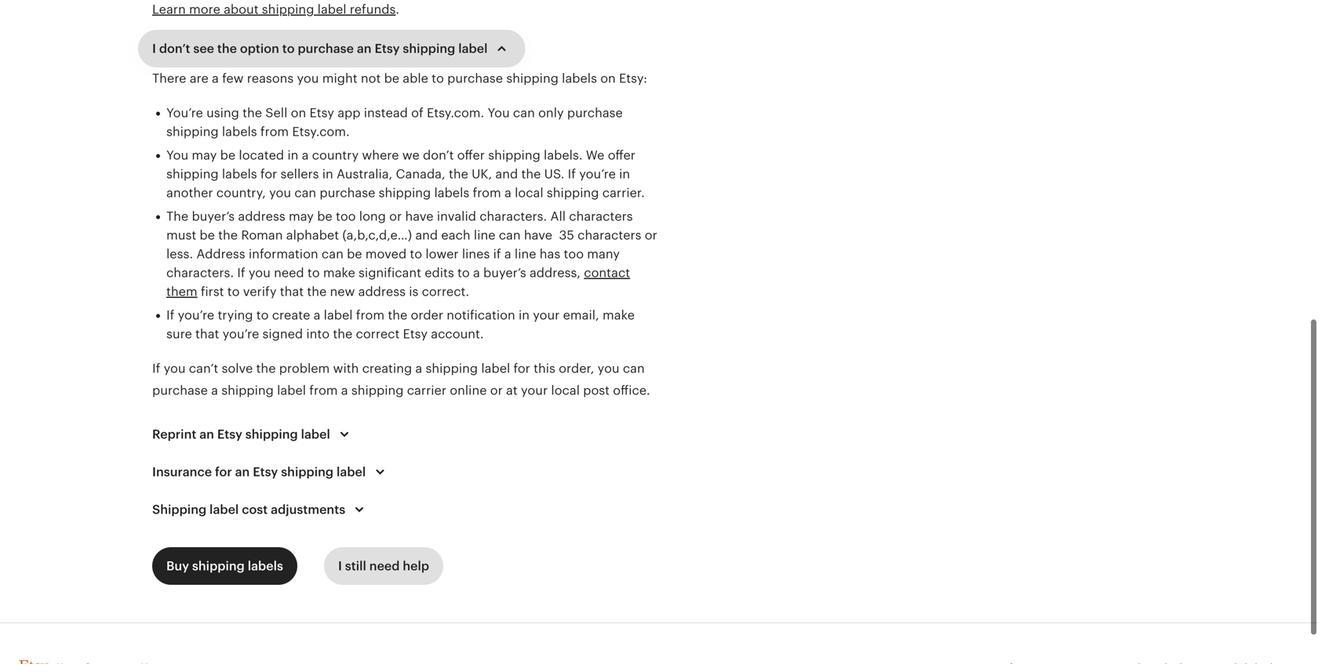 Task type: vqa. For each thing, say whether or not it's contained in the screenshot.
the top AND
yes



Task type: describe. For each thing, give the bounding box(es) containing it.
sure
[[166, 327, 192, 342]]

help
[[403, 560, 429, 574]]

0 horizontal spatial line
[[474, 228, 496, 243]]

to right able on the left top of the page
[[432, 71, 444, 86]]

problem
[[279, 362, 330, 376]]

app
[[338, 106, 361, 120]]

if inside you may be located in a country where we don't offer shipping labels. we offer shipping labels for sellers in australia, canada, the uk, and the us. if you're in another country, you can purchase shipping labels from a local shipping carrier.
[[568, 167, 576, 181]]

don't inside you may be located in a country where we don't offer shipping labels. we offer shipping labels for sellers in australia, canada, the uk, and the us. if you're in another country, you can purchase shipping labels from a local shipping carrier.
[[423, 148, 454, 163]]

can up if
[[499, 228, 521, 243]]

moved
[[366, 247, 407, 261]]

i don't see the option to purchase an etsy shipping label button
[[138, 30, 526, 68]]

shipping down canada,
[[379, 186, 431, 200]]

the left uk,
[[449, 167, 469, 181]]

contact them link
[[166, 266, 631, 299]]

shipping up insurance for an etsy shipping label dropdown button
[[246, 428, 298, 442]]

the up correct
[[388, 309, 408, 323]]

i don't see the option to purchase an etsy shipping label
[[152, 42, 488, 56]]

post
[[583, 384, 610, 398]]

significant
[[359, 266, 422, 280]]

make inside all characters must be the roman alphabet (a,b,c,d,e…) and each line can have  35 characters or less. address information can be moved to lower lines if a line has too many characters. if you need to make significant edits to a buyer's address,
[[323, 266, 355, 280]]

you left might
[[297, 71, 319, 86]]

in down country
[[322, 167, 333, 181]]

sell
[[266, 106, 288, 120]]

i still need help
[[338, 560, 429, 574]]

long
[[359, 210, 386, 224]]

still
[[345, 560, 367, 574]]

insurance for an etsy shipping label button
[[138, 454, 404, 491]]

the buyer's address may be too long or have invalid characters.
[[166, 210, 551, 224]]

us.
[[545, 167, 565, 181]]

learn more about shipping label refunds link
[[152, 2, 396, 16]]

instead
[[364, 106, 408, 120]]

able
[[403, 71, 429, 86]]

canada,
[[396, 167, 446, 181]]

.
[[396, 2, 400, 16]]

solve
[[222, 362, 253, 376]]

buy
[[166, 560, 189, 574]]

be up address
[[200, 228, 215, 243]]

where
[[362, 148, 399, 163]]

learn
[[152, 2, 186, 16]]

sellers
[[281, 167, 319, 181]]

your inside if you're trying to create a label from the order notification in your email, make sure that you're signed into the correct etsy account.
[[533, 309, 560, 323]]

1 vertical spatial characters
[[578, 228, 642, 243]]

lower
[[426, 247, 459, 261]]

in up sellers
[[288, 148, 299, 163]]

35
[[559, 228, 575, 243]]

you up post
[[598, 362, 620, 376]]

you may be located in a country where we don't offer shipping labels. we offer shipping labels for sellers in australia, canada, the uk, and the us. if you're in another country, you can purchase shipping labels from a local shipping carrier.
[[166, 148, 645, 200]]

need inside "link"
[[370, 560, 400, 574]]

might
[[322, 71, 358, 86]]

order
[[411, 309, 444, 323]]

and inside you may be located in a country where we don't offer shipping labels. we offer shipping labels for sellers in australia, canada, the uk, and the us. if you're in another country, you can purchase shipping labels from a local shipping carrier.
[[496, 167, 518, 181]]

etsy inside if you're trying to create a label from the order notification in your email, make sure that you're signed into the correct etsy account.
[[403, 327, 428, 342]]

shipping up another
[[166, 167, 219, 181]]

shipping down solve
[[222, 384, 274, 398]]

can inside 'you're using the sell on etsy app instead of etsy.com. you can only purchase shipping labels from etsy.com.'
[[513, 106, 535, 120]]

0 horizontal spatial etsy.com.
[[292, 125, 350, 139]]

to left lower
[[410, 247, 422, 261]]

etsy up shipping label cost adjustments dropdown button on the bottom
[[253, 466, 278, 480]]

can down alphabet
[[322, 247, 344, 261]]

buy shipping labels
[[166, 560, 283, 574]]

about
[[224, 2, 259, 16]]

create
[[272, 309, 310, 323]]

from inside 'you're using the sell on etsy app instead of etsy.com. you can only purchase shipping labels from etsy.com.'
[[261, 125, 289, 139]]

carrier
[[407, 384, 447, 398]]

the left us.
[[522, 167, 541, 181]]

if inside if you're trying to create a label from the order notification in your email, make sure that you're signed into the correct etsy account.
[[166, 309, 175, 323]]

0 horizontal spatial you're
[[178, 309, 214, 323]]

labels up invalid
[[435, 186, 470, 200]]

local inside you may be located in a country where we don't offer shipping labels. we offer shipping labels for sellers in australia, canada, the uk, and the us. if you're in another country, you can purchase shipping labels from a local shipping carrier.
[[515, 186, 544, 200]]

have
[[405, 210, 434, 224]]

0 vertical spatial characters
[[569, 210, 633, 224]]

online
[[450, 384, 487, 398]]

etsy up insurance for an etsy shipping label
[[217, 428, 243, 442]]

email,
[[563, 309, 600, 323]]

office.
[[613, 384, 651, 398]]

with
[[333, 362, 359, 376]]

shipping down us.
[[547, 186, 599, 200]]

insurance
[[152, 466, 212, 480]]

australia,
[[337, 167, 393, 181]]

purchase right able on the left top of the page
[[448, 71, 503, 86]]

trying
[[218, 309, 253, 323]]

alphabet
[[286, 228, 339, 243]]

the inside all characters must be the roman alphabet (a,b,c,d,e…) and each line can have  35 characters or less. address information can be moved to lower lines if a line has too many characters. if you need to make significant edits to a buyer's address,
[[218, 228, 238, 243]]

etsy inside 'you're using the sell on etsy app instead of etsy.com. you can only purchase shipping labels from etsy.com.'
[[310, 106, 334, 120]]

correct.
[[422, 285, 470, 299]]

from inside if you're trying to create a label from the order notification in your email, make sure that you're signed into the correct etsy account.
[[356, 309, 385, 323]]

don't inside dropdown button
[[159, 42, 190, 56]]

buy shipping labels link
[[152, 548, 298, 586]]

roman
[[241, 228, 283, 243]]

you inside you may be located in a country where we don't offer shipping labels. we offer shipping labels for sellers in australia, canada, the uk, and the us. if you're in another country, you can purchase shipping labels from a local shipping carrier.
[[269, 186, 291, 200]]

there
[[152, 71, 186, 86]]

country,
[[217, 186, 266, 200]]

need inside all characters must be the roman alphabet (a,b,c,d,e…) and each line can have  35 characters or less. address information can be moved to lower lines if a line has too many characters. if you need to make significant edits to a buyer's address,
[[274, 266, 304, 280]]

on inside 'you're using the sell on etsy app instead of etsy.com. you can only purchase shipping labels from etsy.com.'
[[291, 106, 306, 120]]

i for i still need help
[[338, 560, 342, 574]]

buyer's inside all characters must be the roman alphabet (a,b,c,d,e…) and each line can have  35 characters or less. address information can be moved to lower lines if a line has too many characters. if you need to make significant edits to a buyer's address,
[[484, 266, 527, 280]]

be down (a,b,c,d,e…)
[[347, 247, 362, 261]]

first
[[201, 285, 224, 299]]

uk,
[[472, 167, 492, 181]]

if you can't solve the problem with creating a shipping label for this order, you can purchase a shipping label from a shipping carrier online or at your local post office.
[[152, 362, 651, 398]]

another
[[166, 186, 213, 200]]

reprint an etsy shipping label
[[152, 428, 330, 442]]

labels down shipping label cost adjustments dropdown button on the bottom
[[248, 560, 283, 574]]

for inside if you can't solve the problem with creating a shipping label for this order, you can purchase a shipping label from a shipping carrier online or at your local post office.
[[514, 362, 531, 376]]

at
[[506, 384, 518, 398]]

has
[[540, 247, 561, 261]]

shipping up adjustments
[[281, 466, 334, 480]]

shipping right about
[[262, 2, 314, 16]]

we
[[586, 148, 605, 163]]

you left the "can't"
[[164, 362, 186, 376]]

be up alphabet
[[317, 210, 333, 224]]

refunds
[[350, 2, 396, 16]]

invalid
[[437, 210, 477, 224]]

adjustments
[[271, 503, 346, 517]]

first to verify that the new address is correct.
[[198, 285, 470, 299]]

shipping down the creating
[[352, 384, 404, 398]]

1 vertical spatial line
[[515, 247, 537, 261]]

into
[[306, 327, 330, 342]]

not
[[361, 71, 381, 86]]

make inside if you're trying to create a label from the order notification in your email, make sure that you're signed into the correct etsy account.
[[603, 309, 635, 323]]

verify
[[243, 285, 277, 299]]

shipping label cost adjustments
[[152, 503, 346, 517]]

see
[[193, 42, 214, 56]]

be inside you may be located in a country where we don't offer shipping labels. we offer shipping labels for sellers in australia, canada, the uk, and the us. if you're in another country, you can purchase shipping labels from a local shipping carrier.
[[220, 148, 236, 163]]

etsy image
[[19, 661, 49, 665]]



Task type: locate. For each thing, give the bounding box(es) containing it.
of
[[411, 106, 424, 120]]

the inside i don't see the option to purchase an etsy shipping label dropdown button
[[217, 42, 237, 56]]

1 horizontal spatial for
[[261, 167, 277, 181]]

labels.
[[544, 148, 583, 163]]

0 horizontal spatial local
[[515, 186, 544, 200]]

characters. inside all characters must be the roman alphabet (a,b,c,d,e…) and each line can have  35 characters or less. address information can be moved to lower lines if a line has too many characters. if you need to make significant edits to a buyer's address,
[[166, 266, 234, 280]]

characters. up first
[[166, 266, 234, 280]]

1 horizontal spatial an
[[235, 466, 250, 480]]

the left new
[[307, 285, 327, 299]]

etsy down order in the top of the page
[[403, 327, 428, 342]]

0 horizontal spatial for
[[215, 466, 232, 480]]

1 horizontal spatial offer
[[608, 148, 636, 163]]

cost
[[242, 503, 268, 517]]

can down sellers
[[295, 186, 317, 200]]

we
[[403, 148, 420, 163]]

1 horizontal spatial that
[[280, 285, 304, 299]]

few
[[222, 71, 244, 86]]

i left still
[[338, 560, 342, 574]]

1 horizontal spatial you
[[488, 106, 510, 120]]

2 horizontal spatial you're
[[580, 167, 616, 181]]

1 vertical spatial need
[[370, 560, 400, 574]]

line up lines
[[474, 228, 496, 243]]

1 vertical spatial and
[[416, 228, 438, 243]]

buyer's down if
[[484, 266, 527, 280]]

this
[[534, 362, 556, 376]]

an right reprint
[[200, 428, 214, 442]]

too down 35
[[564, 247, 584, 261]]

0 vertical spatial you
[[488, 106, 510, 120]]

you're using the sell on etsy app instead of etsy.com. you can only purchase shipping labels from etsy.com.
[[166, 106, 623, 139]]

or inside if you can't solve the problem with creating a shipping label for this order, you can purchase a shipping label from a shipping carrier online or at your local post office.
[[490, 384, 503, 398]]

each
[[442, 228, 471, 243]]

to up first to verify that the new address is correct.
[[308, 266, 320, 280]]

on
[[601, 71, 616, 86], [291, 106, 306, 120]]

or inside all characters must be the roman alphabet (a,b,c,d,e…) and each line can have  35 characters or less. address information can be moved to lower lines if a line has too many characters. if you need to make significant edits to a buyer's address,
[[645, 228, 658, 243]]

for inside dropdown button
[[215, 466, 232, 480]]

0 vertical spatial too
[[336, 210, 356, 224]]

all
[[551, 210, 566, 224]]

etsy.com. right of
[[427, 106, 485, 120]]

i inside "link"
[[338, 560, 342, 574]]

0 horizontal spatial may
[[192, 148, 217, 163]]

the right the into
[[333, 327, 353, 342]]

1 vertical spatial make
[[603, 309, 635, 323]]

reasons
[[247, 71, 294, 86]]

1 vertical spatial i
[[338, 560, 342, 574]]

carrier.
[[603, 186, 645, 200]]

0 vertical spatial or
[[390, 210, 402, 224]]

etsy:
[[619, 71, 648, 86]]

you up "verify"
[[249, 266, 271, 280]]

1 horizontal spatial address
[[358, 285, 406, 299]]

more
[[189, 2, 220, 16]]

can inside you may be located in a country where we don't offer shipping labels. we offer shipping labels for sellers in australia, canada, the uk, and the us. if you're in another country, you can purchase shipping labels from a local shipping carrier.
[[295, 186, 317, 200]]

2 horizontal spatial or
[[645, 228, 658, 243]]

lines
[[462, 247, 490, 261]]

if inside if you can't solve the problem with creating a shipping label for this order, you can purchase a shipping label from a shipping carrier online or at your local post office.
[[152, 362, 160, 376]]

0 vertical spatial and
[[496, 167, 518, 181]]

less.
[[166, 247, 193, 261]]

too inside all characters must be the roman alphabet (a,b,c,d,e…) and each line can have  35 characters or less. address information can be moved to lower lines if a line has too many characters. if you need to make significant edits to a buyer's address,
[[564, 247, 584, 261]]

you're inside you may be located in a country where we don't offer shipping labels. we offer shipping labels for sellers in australia, canada, the uk, and the us. if you're in another country, you can purchase shipping labels from a local shipping carrier.
[[580, 167, 616, 181]]

1 horizontal spatial and
[[496, 167, 518, 181]]

i still need help link
[[324, 548, 444, 586]]

0 vertical spatial characters.
[[480, 210, 547, 224]]

0 horizontal spatial buyer's
[[192, 210, 235, 224]]

shipping up able on the left top of the page
[[403, 42, 456, 56]]

be
[[384, 71, 400, 86], [220, 148, 236, 163], [317, 210, 333, 224], [200, 228, 215, 243], [347, 247, 362, 261]]

may inside you may be located in a country where we don't offer shipping labels. we offer shipping labels for sellers in australia, canada, the uk, and the us. if you're in another country, you can purchase shipping labels from a local shipping carrier.
[[192, 148, 217, 163]]

buyer's down another
[[192, 210, 235, 224]]

that right sure
[[196, 327, 219, 342]]

from inside you may be located in a country where we don't offer shipping labels. we offer shipping labels for sellers in australia, canada, the uk, and the us. if you're in another country, you can purchase shipping labels from a local shipping carrier.
[[473, 186, 501, 200]]

the right solve
[[256, 362, 276, 376]]

1 horizontal spatial i
[[338, 560, 342, 574]]

purchase down australia,
[[320, 186, 376, 200]]

you left 'only'
[[488, 106, 510, 120]]

an inside the "reprint an etsy shipping label" dropdown button
[[200, 428, 214, 442]]

1 vertical spatial or
[[645, 228, 658, 243]]

1 vertical spatial for
[[514, 362, 531, 376]]

country
[[312, 148, 359, 163]]

shipping label cost adjustments button
[[138, 491, 383, 529]]

2 vertical spatial for
[[215, 466, 232, 480]]

line left "has"
[[515, 247, 537, 261]]

0 vertical spatial you're
[[580, 167, 616, 181]]

0 horizontal spatial and
[[416, 228, 438, 243]]

the left sell
[[243, 106, 262, 120]]

0 horizontal spatial an
[[200, 428, 214, 442]]

must
[[166, 228, 196, 243]]

0 vertical spatial don't
[[159, 42, 190, 56]]

can
[[513, 106, 535, 120], [295, 186, 317, 200], [499, 228, 521, 243], [322, 247, 344, 261], [623, 362, 645, 376]]

purchase up might
[[298, 42, 354, 56]]

0 vertical spatial that
[[280, 285, 304, 299]]

if
[[494, 247, 501, 261]]

1 vertical spatial too
[[564, 247, 584, 261]]

1 vertical spatial don't
[[423, 148, 454, 163]]

0 vertical spatial line
[[474, 228, 496, 243]]

if right us.
[[568, 167, 576, 181]]

contact them
[[166, 266, 631, 299]]

many
[[587, 247, 620, 261]]

the
[[166, 210, 189, 224]]

shipping up uk,
[[488, 148, 541, 163]]

correct
[[356, 327, 400, 342]]

you're down the trying
[[223, 327, 259, 342]]

make up new
[[323, 266, 355, 280]]

need
[[274, 266, 304, 280], [370, 560, 400, 574]]

for right insurance
[[215, 466, 232, 480]]

characters. up if
[[480, 210, 547, 224]]

1 horizontal spatial may
[[289, 210, 314, 224]]

purchase inside you may be located in a country where we don't offer shipping labels. we offer shipping labels for sellers in australia, canada, the uk, and the us. if you're in another country, you can purchase shipping labels from a local shipping carrier.
[[320, 186, 376, 200]]

contact
[[584, 266, 631, 280]]

that up create
[[280, 285, 304, 299]]

the up address
[[218, 228, 238, 243]]

to down "verify"
[[257, 309, 269, 323]]

be left located
[[220, 148, 236, 163]]

1 horizontal spatial don't
[[423, 148, 454, 163]]

0 vertical spatial for
[[261, 167, 277, 181]]

0 horizontal spatial on
[[291, 106, 306, 120]]

0 vertical spatial i
[[152, 42, 156, 56]]

1 horizontal spatial buyer's
[[484, 266, 527, 280]]

etsy.com. up country
[[292, 125, 350, 139]]

shipping right buy
[[192, 560, 245, 574]]

0 horizontal spatial make
[[323, 266, 355, 280]]

them
[[166, 285, 198, 299]]

can inside if you can't solve the problem with creating a shipping label for this order, you can purchase a shipping label from a shipping carrier online or at your local post office.
[[623, 362, 645, 376]]

creating
[[362, 362, 412, 376]]

2 vertical spatial or
[[490, 384, 503, 398]]

a inside if you're trying to create a label from the order notification in your email, make sure that you're signed into the correct etsy account.
[[314, 309, 321, 323]]

or left "at"
[[490, 384, 503, 398]]

in up carrier.
[[619, 167, 631, 181]]

1 horizontal spatial or
[[490, 384, 503, 398]]

insurance for an etsy shipping label
[[152, 466, 366, 480]]

purchase inside if you can't solve the problem with creating a shipping label for this order, you can purchase a shipping label from a shipping carrier online or at your local post office.
[[152, 384, 208, 398]]

1 horizontal spatial on
[[601, 71, 616, 86]]

you down sellers
[[269, 186, 291, 200]]

and inside all characters must be the roman alphabet (a,b,c,d,e…) and each line can have  35 characters or less. address information can be moved to lower lines if a line has too many characters. if you need to make significant edits to a buyer's address,
[[416, 228, 438, 243]]

1 horizontal spatial make
[[603, 309, 635, 323]]

local inside if you can't solve the problem with creating a shipping label for this order, you can purchase a shipping label from a shipping carrier online or at your local post office.
[[551, 384, 580, 398]]

1 vertical spatial an
[[200, 428, 214, 442]]

only
[[539, 106, 564, 120]]

if you're trying to create a label from the order notification in your email, make sure that you're signed into the correct etsy account.
[[166, 309, 635, 342]]

0 vertical spatial local
[[515, 186, 544, 200]]

1 horizontal spatial you're
[[223, 327, 259, 342]]

you're up sure
[[178, 309, 214, 323]]

on right sell
[[291, 106, 306, 120]]

1 vertical spatial may
[[289, 210, 314, 224]]

the right the "see"
[[217, 42, 237, 56]]

0 vertical spatial an
[[357, 42, 372, 56]]

you're
[[580, 167, 616, 181], [178, 309, 214, 323], [223, 327, 259, 342]]

account.
[[431, 327, 484, 342]]

i inside dropdown button
[[152, 42, 156, 56]]

2 vertical spatial you're
[[223, 327, 259, 342]]

0 horizontal spatial need
[[274, 266, 304, 280]]

may up another
[[192, 148, 217, 163]]

there are a few reasons you might not be able to purchase shipping labels on etsy:
[[152, 71, 648, 86]]

1 vertical spatial local
[[551, 384, 580, 398]]

shipping up 'only'
[[507, 71, 559, 86]]

0 vertical spatial may
[[192, 148, 217, 163]]

1 vertical spatial characters.
[[166, 266, 234, 280]]

0 vertical spatial make
[[323, 266, 355, 280]]

to inside if you're trying to create a label from the order notification in your email, make sure that you're signed into the correct etsy account.
[[257, 309, 269, 323]]

or
[[390, 210, 402, 224], [645, 228, 658, 243], [490, 384, 503, 398]]

purchase down the "can't"
[[152, 384, 208, 398]]

shipping down you're
[[166, 125, 219, 139]]

1 vertical spatial your
[[521, 384, 548, 398]]

1 vertical spatial buyer's
[[484, 266, 527, 280]]

you inside you may be located in a country where we don't offer shipping labels. we offer shipping labels for sellers in australia, canada, the uk, and the us. if you're in another country, you can purchase shipping labels from a local shipping carrier.
[[166, 148, 189, 163]]

in inside if you're trying to create a label from the order notification in your email, make sure that you're signed into the correct etsy account.
[[519, 309, 530, 323]]

1 horizontal spatial need
[[370, 560, 400, 574]]

you're
[[166, 106, 203, 120]]

in right notification
[[519, 309, 530, 323]]

that inside if you're trying to create a label from the order notification in your email, make sure that you're signed into the correct etsy account.
[[196, 327, 219, 342]]

located
[[239, 148, 284, 163]]

signed
[[263, 327, 303, 342]]

0 horizontal spatial offer
[[457, 148, 485, 163]]

too left long
[[336, 210, 356, 224]]

shipping inside 'you're using the sell on etsy app instead of etsy.com. you can only purchase shipping labels from etsy.com.'
[[166, 125, 219, 139]]

option
[[240, 42, 279, 56]]

from inside if you can't solve the problem with creating a shipping label for this order, you can purchase a shipping label from a shipping carrier online or at your local post office.
[[310, 384, 338, 398]]

purchase up we
[[568, 106, 623, 120]]

be right the not
[[384, 71, 400, 86]]

offer
[[457, 148, 485, 163], [608, 148, 636, 163]]

1 horizontal spatial etsy.com.
[[427, 106, 485, 120]]

0 horizontal spatial don't
[[159, 42, 190, 56]]

labels down the using
[[222, 125, 257, 139]]

2 offer from the left
[[608, 148, 636, 163]]

1 horizontal spatial local
[[551, 384, 580, 398]]

that
[[280, 285, 304, 299], [196, 327, 219, 342]]

purchase inside 'you're using the sell on etsy app instead of etsy.com. you can only purchase shipping labels from etsy.com.'
[[568, 106, 623, 120]]

(a,b,c,d,e…)
[[343, 228, 412, 243]]

from down uk,
[[473, 186, 501, 200]]

0 horizontal spatial or
[[390, 210, 402, 224]]

is
[[409, 285, 419, 299]]

0 horizontal spatial too
[[336, 210, 356, 224]]

are
[[190, 71, 209, 86]]

0 horizontal spatial address
[[238, 210, 286, 224]]

or down carrier.
[[645, 228, 658, 243]]

if inside all characters must be the roman alphabet (a,b,c,d,e…) and each line can have  35 characters or less. address information can be moved to lower lines if a line has too many characters. if you need to make significant edits to a buyer's address,
[[237, 266, 245, 280]]

0 horizontal spatial that
[[196, 327, 219, 342]]

you inside 'you're using the sell on etsy app instead of etsy.com. you can only purchase shipping labels from etsy.com.'
[[488, 106, 510, 120]]

buyer's
[[192, 210, 235, 224], [484, 266, 527, 280]]

reprint an etsy shipping label button
[[138, 416, 368, 454]]

an inside insurance for an etsy shipping label dropdown button
[[235, 466, 250, 480]]

you
[[297, 71, 319, 86], [269, 186, 291, 200], [249, 266, 271, 280], [164, 362, 186, 376], [598, 362, 620, 376]]

don't up canada,
[[423, 148, 454, 163]]

labels up country,
[[222, 167, 257, 181]]

1 vertical spatial you're
[[178, 309, 214, 323]]

characters
[[569, 210, 633, 224], [578, 228, 642, 243]]

characters up many
[[578, 228, 642, 243]]

reprint
[[152, 428, 197, 442]]

etsy up there are a few reasons you might not be able to purchase shipping labels on etsy:
[[375, 42, 400, 56]]

1 vertical spatial that
[[196, 327, 219, 342]]

0 horizontal spatial you
[[166, 148, 189, 163]]

if up "verify"
[[237, 266, 245, 280]]

2 horizontal spatial an
[[357, 42, 372, 56]]

you're down we
[[580, 167, 616, 181]]

if up sure
[[166, 309, 175, 323]]

2 horizontal spatial for
[[514, 362, 531, 376]]

address
[[238, 210, 286, 224], [358, 285, 406, 299]]

address
[[197, 247, 245, 261]]

your inside if you can't solve the problem with creating a shipping label for this order, you can purchase a shipping label from a shipping carrier online or at your local post office.
[[521, 384, 548, 398]]

can left 'only'
[[513, 106, 535, 120]]

don't left the "see"
[[159, 42, 190, 56]]

0 vertical spatial on
[[601, 71, 616, 86]]

etsy
[[375, 42, 400, 56], [310, 106, 334, 120], [403, 327, 428, 342], [217, 428, 243, 442], [253, 466, 278, 480]]

characters down carrier.
[[569, 210, 633, 224]]

your right "at"
[[521, 384, 548, 398]]

0 vertical spatial buyer's
[[192, 210, 235, 224]]

from down the problem
[[310, 384, 338, 398]]

the
[[217, 42, 237, 56], [243, 106, 262, 120], [449, 167, 469, 181], [522, 167, 541, 181], [218, 228, 238, 243], [307, 285, 327, 299], [388, 309, 408, 323], [333, 327, 353, 342], [256, 362, 276, 376]]

characters.
[[480, 210, 547, 224], [166, 266, 234, 280]]

1 vertical spatial on
[[291, 106, 306, 120]]

to right option
[[282, 42, 295, 56]]

address down significant
[[358, 285, 406, 299]]

if left the "can't"
[[152, 362, 160, 376]]

for inside you may be located in a country where we don't offer shipping labels. we offer shipping labels for sellers in australia, canada, the uk, and the us. if you're in another country, you can purchase shipping labels from a local shipping carrier.
[[261, 167, 277, 181]]

labels up 'only'
[[562, 71, 597, 86]]

0 vertical spatial etsy.com.
[[427, 106, 485, 120]]

0 vertical spatial address
[[238, 210, 286, 224]]

labels inside 'you're using the sell on etsy app instead of etsy.com. you can only purchase shipping labels from etsy.com.'
[[222, 125, 257, 139]]

2 vertical spatial an
[[235, 466, 250, 480]]

0 vertical spatial need
[[274, 266, 304, 280]]

0 vertical spatial your
[[533, 309, 560, 323]]

i
[[152, 42, 156, 56], [338, 560, 342, 574]]

to right first
[[227, 285, 240, 299]]

1 vertical spatial etsy.com.
[[292, 125, 350, 139]]

to inside dropdown button
[[282, 42, 295, 56]]

from
[[261, 125, 289, 139], [473, 186, 501, 200], [356, 309, 385, 323], [310, 384, 338, 398]]

shipping up online
[[426, 362, 478, 376]]

to down lines
[[458, 266, 470, 280]]

1 offer from the left
[[457, 148, 485, 163]]

address up roman
[[238, 210, 286, 224]]

and down the have in the top left of the page
[[416, 228, 438, 243]]

1 vertical spatial you
[[166, 148, 189, 163]]

the inside if you can't solve the problem with creating a shipping label for this order, you can purchase a shipping label from a shipping carrier online or at your local post office.
[[256, 362, 276, 376]]

an
[[357, 42, 372, 56], [200, 428, 214, 442], [235, 466, 250, 480]]

you inside all characters must be the roman alphabet (a,b,c,d,e…) and each line can have  35 characters or less. address information can be moved to lower lines if a line has too many characters. if you need to make significant edits to a buyer's address,
[[249, 266, 271, 280]]

1 vertical spatial address
[[358, 285, 406, 299]]

may up alphabet
[[289, 210, 314, 224]]

0 horizontal spatial characters.
[[166, 266, 234, 280]]

can't
[[189, 362, 218, 376]]

purchase inside dropdown button
[[298, 42, 354, 56]]

i for i don't see the option to purchase an etsy shipping label
[[152, 42, 156, 56]]

all characters must be the roman alphabet (a,b,c,d,e…) and each line can have  35 characters or less. address information can be moved to lower lines if a line has too many characters. if you need to make significant edits to a buyer's address,
[[166, 210, 658, 280]]

from down sell
[[261, 125, 289, 139]]

your left "email," in the left top of the page
[[533, 309, 560, 323]]

1 horizontal spatial line
[[515, 247, 537, 261]]

new
[[330, 285, 355, 299]]

edits
[[425, 266, 454, 280]]

you up another
[[166, 148, 189, 163]]

1 horizontal spatial characters.
[[480, 210, 547, 224]]

and right uk,
[[496, 167, 518, 181]]

an inside i don't see the option to purchase an etsy shipping label dropdown button
[[357, 42, 372, 56]]

address,
[[530, 266, 581, 280]]

need right still
[[370, 560, 400, 574]]

an up the not
[[357, 42, 372, 56]]

1 horizontal spatial too
[[564, 247, 584, 261]]

shipping
[[152, 503, 207, 517]]

the inside 'you're using the sell on etsy app instead of etsy.com. you can only purchase shipping labels from etsy.com.'
[[243, 106, 262, 120]]

can up office.
[[623, 362, 645, 376]]

offer up uk,
[[457, 148, 485, 163]]

label inside if you're trying to create a label from the order notification in your email, make sure that you're signed into the correct etsy account.
[[324, 309, 353, 323]]

0 horizontal spatial i
[[152, 42, 156, 56]]

from up correct
[[356, 309, 385, 323]]



